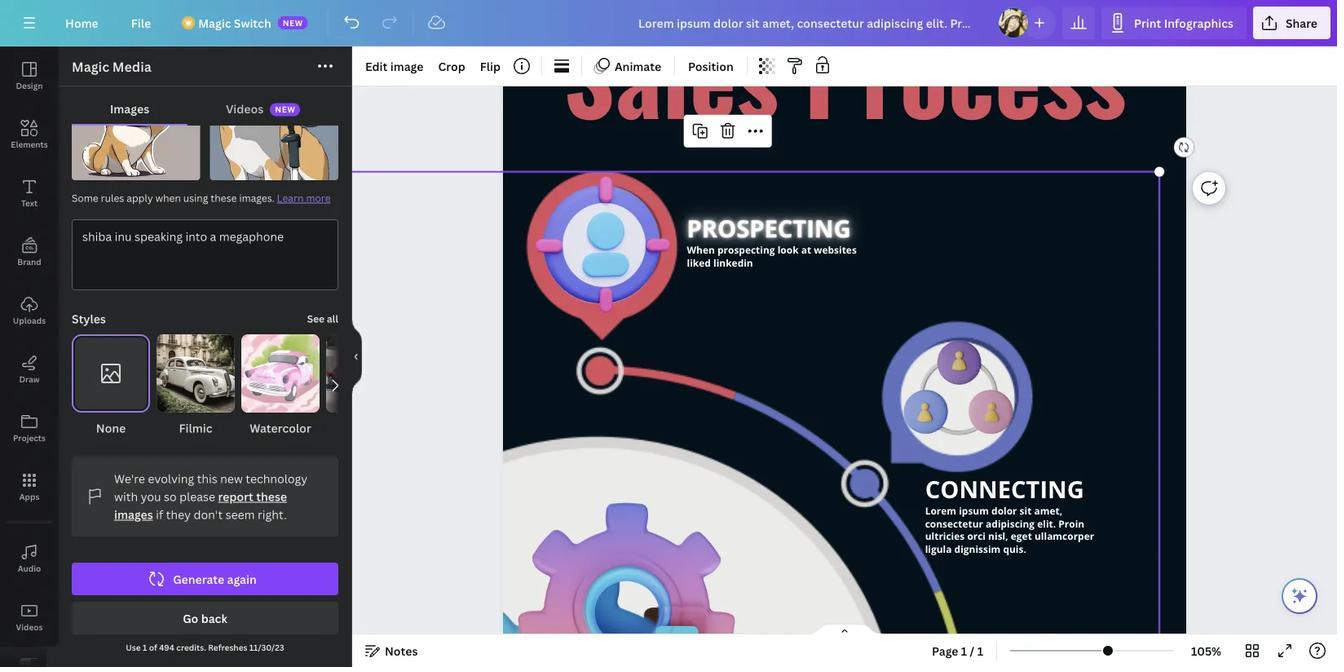 Task type: describe. For each thing, give the bounding box(es) containing it.
dolor
[[992, 504, 1017, 517]]

home
[[65, 15, 99, 31]]

seem
[[226, 507, 255, 522]]

ligula
[[925, 543, 952, 556]]

projects
[[13, 432, 46, 443]]

flip button
[[474, 53, 507, 79]]

elements button
[[0, 105, 59, 164]]

share button
[[1254, 7, 1331, 39]]

when
[[156, 191, 181, 205]]

back
[[201, 611, 227, 626]]

use
[[126, 642, 141, 653]]

linkedin
[[714, 256, 753, 270]]

position
[[688, 58, 734, 74]]

right.
[[258, 507, 287, 522]]

filmic
[[179, 420, 212, 436]]

credits.
[[176, 642, 206, 653]]

position button
[[682, 53, 740, 79]]

home link
[[52, 7, 112, 39]]

file button
[[118, 7, 164, 39]]

image
[[390, 58, 424, 74]]

adipiscing
[[986, 517, 1035, 530]]

notes
[[385, 643, 418, 659]]

consectetur
[[925, 517, 984, 530]]

2 horizontal spatial 1
[[978, 643, 984, 659]]

images
[[110, 101, 149, 116]]

print infographics
[[1135, 15, 1234, 31]]

projects button
[[0, 399, 59, 458]]

ullamcorper
[[1035, 530, 1095, 543]]

edit image
[[365, 58, 424, 74]]

1 vertical spatial new
[[275, 104, 296, 115]]

this
[[197, 471, 218, 487]]

images.
[[239, 191, 275, 205]]

dignissim
[[955, 543, 1001, 556]]

ultricies
[[925, 530, 965, 543]]

we're evolving this new technology with you so please
[[114, 471, 308, 505]]

generate
[[173, 571, 224, 587]]

apps button
[[0, 458, 59, 516]]

they
[[166, 507, 191, 522]]

none
[[96, 420, 126, 436]]

when prospecting look at websites liked linkedin
[[687, 243, 857, 270]]

at
[[801, 243, 812, 257]]

watercolor group
[[241, 334, 320, 437]]

side panel tab list
[[0, 46, 59, 667]]

generate again button
[[72, 563, 339, 595]]

some rules apply when using these images. learn more
[[72, 191, 331, 205]]

new inside "main" 'menu bar'
[[283, 17, 303, 28]]

see all button
[[307, 311, 339, 327]]

if
[[156, 507, 163, 522]]

go
[[183, 611, 199, 626]]

Describe an image. Include objects, colors, places... text field
[[73, 220, 338, 290]]

report these images
[[114, 489, 287, 522]]

use 1 of 494 credits. refreshes 11/30/23
[[126, 642, 284, 653]]

hide image
[[352, 318, 362, 396]]

0 vertical spatial these
[[211, 191, 237, 205]]

see
[[307, 312, 325, 325]]

sit
[[1020, 504, 1032, 517]]

don't
[[194, 507, 223, 522]]

105%
[[1192, 643, 1222, 659]]

ipsum
[[959, 504, 989, 517]]

brand
[[17, 256, 41, 267]]

see all
[[307, 312, 339, 325]]

photo
[[349, 420, 382, 436]]

learn more link
[[277, 191, 331, 205]]

lorem
[[925, 504, 957, 517]]

text
[[21, 197, 38, 208]]

evolving
[[148, 471, 194, 487]]

styles
[[72, 311, 106, 327]]

elements
[[11, 139, 48, 150]]

using
[[183, 191, 208, 205]]

crop
[[438, 58, 465, 74]]

some
[[72, 191, 98, 205]]

when
[[687, 243, 715, 257]]

page
[[932, 643, 959, 659]]

canva assistant image
[[1290, 586, 1310, 606]]



Task type: vqa. For each thing, say whether or not it's contained in the screenshot.
Minimalist
no



Task type: locate. For each thing, give the bounding box(es) containing it.
magic
[[198, 15, 231, 31], [72, 58, 109, 75]]

videos inside button
[[16, 622, 43, 633]]

technology
[[246, 471, 308, 487]]

these up right. at the bottom left of page
[[256, 489, 287, 505]]

with
[[114, 489, 138, 505]]

design button
[[0, 46, 59, 105]]

page 1 / 1
[[932, 643, 984, 659]]

report these images link
[[114, 489, 287, 522]]

apps
[[19, 491, 39, 502]]

audio
[[18, 563, 41, 574]]

11/30/23
[[249, 642, 284, 653]]

magic left media
[[72, 58, 109, 75]]

watercolor
[[250, 420, 311, 436]]

videos button
[[0, 588, 59, 647]]

please
[[180, 489, 215, 505]]

proin
[[1059, 517, 1085, 530]]

uploads button
[[0, 281, 59, 340]]

infographics
[[1165, 15, 1234, 31]]

magic for magic media
[[72, 58, 109, 75]]

learn
[[277, 191, 304, 205]]

edit image button
[[359, 53, 430, 79]]

file
[[131, 15, 151, 31]]

magic media image
[[0, 647, 59, 667]]

0 horizontal spatial these
[[211, 191, 237, 205]]

0 horizontal spatial magic
[[72, 58, 109, 75]]

lorem ipsum dolor sit amet, consectetur adipiscing elit. proin ultricies orci nisl, eget ullamcorper ligula dignissim quis.
[[925, 504, 1095, 556]]

0 horizontal spatial videos
[[16, 622, 43, 633]]

0 vertical spatial new
[[283, 17, 303, 28]]

orci
[[968, 530, 986, 543]]

design
[[16, 80, 43, 91]]

images button
[[72, 93, 188, 124]]

print
[[1135, 15, 1162, 31]]

go back button
[[72, 602, 339, 635]]

so
[[164, 489, 177, 505]]

1 vertical spatial videos
[[16, 622, 43, 633]]

elit.
[[1038, 517, 1056, 530]]

amet,
[[1035, 504, 1063, 517]]

0 horizontal spatial 1
[[143, 642, 147, 653]]

refreshes
[[208, 642, 248, 653]]

apply
[[127, 191, 153, 205]]

0 vertical spatial magic
[[198, 15, 231, 31]]

0 vertical spatial videos
[[226, 101, 264, 116]]

connecting
[[925, 473, 1085, 505]]

1 horizontal spatial videos
[[226, 101, 264, 116]]

1 horizontal spatial these
[[256, 489, 287, 505]]

you
[[141, 489, 161, 505]]

text button
[[0, 164, 59, 223]]

magic left 'switch'
[[198, 15, 231, 31]]

magic inside "main" 'menu bar'
[[198, 15, 231, 31]]

liked
[[687, 256, 711, 270]]

prospecting
[[687, 212, 851, 244]]

Design title text field
[[626, 7, 991, 39]]

these inside report these images
[[256, 489, 287, 505]]

photo group
[[326, 334, 405, 437]]

if they don't seem right.
[[153, 507, 287, 522]]

videos
[[226, 101, 264, 116], [16, 622, 43, 633]]

we're
[[114, 471, 145, 487]]

none group
[[72, 334, 150, 437]]

magic for magic switch
[[198, 15, 231, 31]]

edit
[[365, 58, 388, 74]]

again
[[227, 571, 257, 587]]

report
[[218, 489, 254, 505]]

new
[[220, 471, 243, 487]]

notes button
[[359, 638, 425, 664]]

1 horizontal spatial 1
[[962, 643, 968, 659]]

1 left /
[[962, 643, 968, 659]]

prospecting
[[718, 243, 775, 257]]

audio button
[[0, 529, 59, 588]]

of
[[149, 642, 157, 653]]

switch
[[234, 15, 271, 31]]

crop button
[[432, 53, 472, 79]]

websites
[[814, 243, 857, 257]]

show pages image
[[806, 623, 884, 636]]

main menu bar
[[0, 0, 1338, 46]]

rules
[[101, 191, 124, 205]]

all
[[327, 312, 339, 325]]

1 vertical spatial magic
[[72, 58, 109, 75]]

media
[[112, 58, 151, 75]]

these right using
[[211, 191, 237, 205]]

look
[[778, 243, 799, 257]]

105% button
[[1180, 638, 1233, 664]]

494
[[159, 642, 175, 653]]

filmic group
[[157, 334, 235, 437]]

print infographics button
[[1102, 7, 1247, 39]]

1 right /
[[978, 643, 984, 659]]

nisl,
[[989, 530, 1009, 543]]

flip
[[480, 58, 501, 74]]

/
[[970, 643, 975, 659]]

1 left of at the bottom of page
[[143, 642, 147, 653]]

go back
[[183, 611, 227, 626]]

share
[[1286, 15, 1318, 31]]

generate again
[[173, 571, 257, 587]]

1 for of
[[143, 642, 147, 653]]

1 vertical spatial these
[[256, 489, 287, 505]]

1 for /
[[962, 643, 968, 659]]

1 horizontal spatial magic
[[198, 15, 231, 31]]

magic switch
[[198, 15, 271, 31]]

magic media
[[72, 58, 151, 75]]

1
[[143, 642, 147, 653], [962, 643, 968, 659], [978, 643, 984, 659]]

animate button
[[589, 53, 668, 79]]



